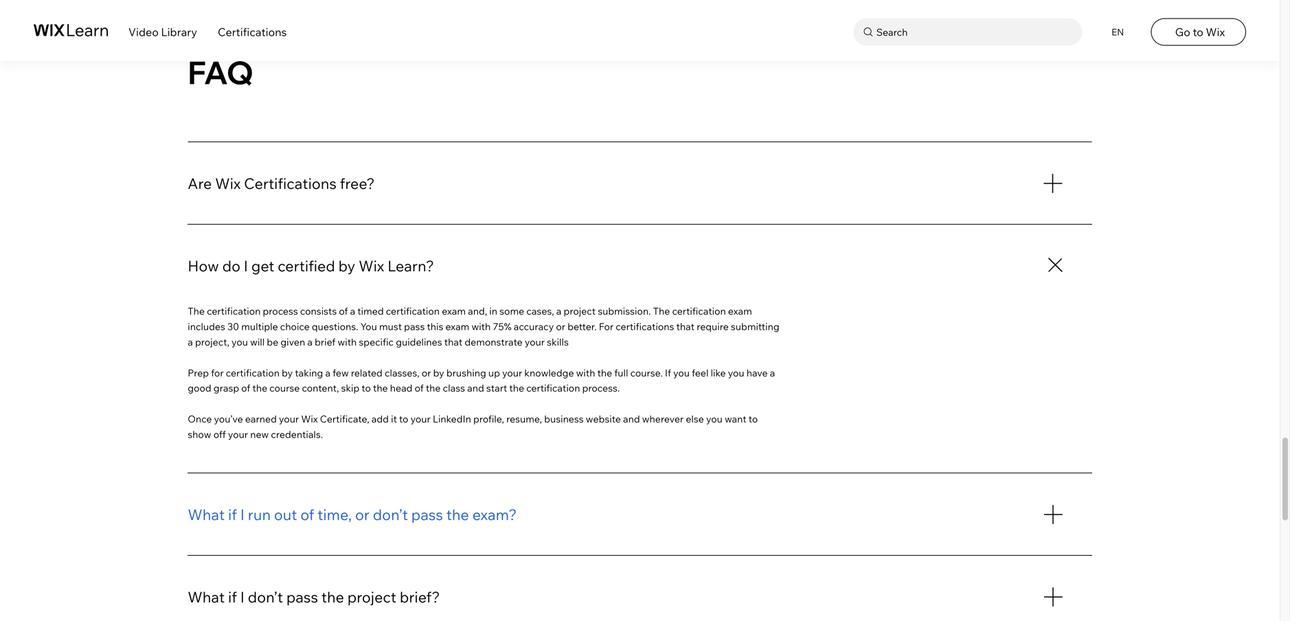 Task type: locate. For each thing, give the bounding box(es) containing it.
how do i get certified by wix learn?
[[188, 257, 434, 275]]

what
[[188, 505, 225, 524], [188, 588, 225, 606]]

the certification process consists of a timed certification exam and, in some cases, a project submission. the certification exam includes 30 multiple choice questions. you must pass this exam with 75% accuracy or better. for certifications that require submitting a project, you will be given a brief with specific guidelines that demonstrate your skills
[[188, 305, 780, 348]]

1 vertical spatial pass
[[411, 505, 443, 524]]

0 horizontal spatial and
[[467, 382, 484, 394]]

0 vertical spatial that
[[677, 321, 695, 333]]

certification
[[207, 305, 261, 317], [386, 305, 440, 317], [672, 305, 726, 317], [226, 367, 280, 379], [527, 382, 580, 394]]

video library link
[[128, 25, 197, 39]]

credentials.
[[271, 428, 323, 440]]

0 vertical spatial pass
[[404, 321, 425, 333]]

exam
[[442, 305, 466, 317], [728, 305, 752, 317], [446, 321, 470, 333]]

1 the from the left
[[188, 305, 205, 317]]

off
[[214, 428, 226, 440]]

you
[[232, 336, 248, 348], [674, 367, 690, 379], [728, 367, 745, 379], [706, 413, 723, 425]]

you inside once you've earned your wix certificate, add it to your linkedin profile, resume, business website and wherever else you want to show off your new credentials.
[[706, 413, 723, 425]]

0 vertical spatial what
[[188, 505, 225, 524]]

1 vertical spatial that
[[444, 336, 463, 348]]

brief
[[315, 336, 336, 348]]

certifications link
[[218, 25, 287, 39]]

you
[[361, 321, 377, 333]]

i for get
[[244, 257, 248, 275]]

project
[[564, 305, 596, 317], [348, 588, 397, 606]]

do
[[222, 257, 240, 275]]

0 horizontal spatial that
[[444, 336, 463, 348]]

few
[[333, 367, 349, 379]]

0 vertical spatial don't
[[373, 505, 408, 524]]

by
[[339, 257, 355, 275], [282, 367, 293, 379], [433, 367, 444, 379]]

that left require
[[677, 321, 695, 333]]

you right like
[[728, 367, 745, 379]]

your down accuracy
[[525, 336, 545, 348]]

2 if from the top
[[228, 588, 237, 606]]

and inside once you've earned your wix certificate, add it to your linkedin profile, resume, business website and wherever else you want to show off your new credentials.
[[623, 413, 640, 425]]

wherever
[[642, 413, 684, 425]]

your right up
[[502, 367, 522, 379]]

a
[[350, 305, 355, 317], [557, 305, 562, 317], [188, 336, 193, 348], [307, 336, 313, 348], [325, 367, 331, 379], [770, 367, 775, 379]]

of
[[339, 305, 348, 317], [241, 382, 250, 394], [415, 382, 424, 394], [301, 505, 314, 524]]

with up "process."
[[576, 367, 595, 379]]

to
[[1193, 25, 1204, 39], [362, 382, 371, 394], [399, 413, 409, 425], [749, 413, 758, 425]]

the
[[598, 367, 612, 379], [253, 382, 267, 394], [373, 382, 388, 394], [426, 382, 441, 394], [510, 382, 524, 394], [447, 505, 469, 524], [322, 588, 344, 606]]

1 horizontal spatial project
[[564, 305, 596, 317]]

your
[[525, 336, 545, 348], [502, 367, 522, 379], [279, 413, 299, 425], [411, 413, 431, 425], [228, 428, 248, 440]]

1 horizontal spatial and
[[623, 413, 640, 425]]

that
[[677, 321, 695, 333], [444, 336, 463, 348]]

1 horizontal spatial don't
[[373, 505, 408, 524]]

project up better.
[[564, 305, 596, 317]]

i for run
[[240, 505, 245, 524]]

require
[[697, 321, 729, 333]]

1 vertical spatial and
[[623, 413, 640, 425]]

certification up must
[[386, 305, 440, 317]]

the up certifications
[[653, 305, 670, 317]]

by up course
[[282, 367, 293, 379]]

wix
[[1206, 25, 1225, 39], [215, 174, 241, 193], [359, 257, 384, 275], [301, 413, 318, 425]]

1 vertical spatial don't
[[248, 588, 283, 606]]

or right time,
[[355, 505, 370, 524]]

to inside prep for certification by taking a few related classes, or by brushing up your knowledge with the full course. if you feel like you have a good grasp of the course content, skip to the head of the class and start the certification process.
[[362, 382, 371, 394]]

project left the brief?
[[348, 588, 397, 606]]

go to wix
[[1176, 25, 1225, 39]]

1 vertical spatial or
[[422, 367, 431, 379]]

choice
[[280, 321, 310, 333]]

1 if from the top
[[228, 505, 237, 524]]

and
[[467, 382, 484, 394], [623, 413, 640, 425]]

project inside the certification process consists of a timed certification exam and, in some cases, a project submission. the certification exam includes 30 multiple choice questions. you must pass this exam with 75% accuracy or better. for certifications that require submitting a project, you will be given a brief with specific guidelines that demonstrate your skills
[[564, 305, 596, 317]]

Search text field
[[873, 23, 1079, 41]]

menu bar containing video library
[[0, 0, 1280, 61]]

wix right go
[[1206, 25, 1225, 39]]

1 horizontal spatial with
[[472, 321, 491, 333]]

certifications
[[616, 321, 674, 333]]

1 what from the top
[[188, 505, 225, 524]]

of up questions.
[[339, 305, 348, 317]]

and right website
[[623, 413, 640, 425]]

1 horizontal spatial that
[[677, 321, 695, 333]]

that up brushing
[[444, 336, 463, 348]]

2 vertical spatial or
[[355, 505, 370, 524]]

or inside prep for certification by taking a few related classes, or by brushing up your knowledge with the full course. if you feel like you have a good grasp of the course content, skip to the head of the class and start the certification process.
[[422, 367, 431, 379]]

like
[[711, 367, 726, 379]]

with
[[472, 321, 491, 333], [338, 336, 357, 348], [576, 367, 595, 379]]

or
[[556, 321, 566, 333], [422, 367, 431, 379], [355, 505, 370, 524]]

this
[[427, 321, 444, 333]]

0 horizontal spatial with
[[338, 336, 357, 348]]

process
[[263, 305, 298, 317]]

1 vertical spatial with
[[338, 336, 357, 348]]

the up the includes
[[188, 305, 205, 317]]

2 horizontal spatial or
[[556, 321, 566, 333]]

certifications left free?
[[244, 174, 337, 193]]

library
[[161, 25, 197, 39]]

or up skills
[[556, 321, 566, 333]]

0 vertical spatial if
[[228, 505, 237, 524]]

have
[[747, 367, 768, 379]]

with down questions.
[[338, 336, 357, 348]]

wix up credentials.
[[301, 413, 318, 425]]

0 vertical spatial project
[[564, 305, 596, 317]]

0 horizontal spatial the
[[188, 305, 205, 317]]

submitting
[[731, 321, 780, 333]]

certification down knowledge
[[527, 382, 580, 394]]

guidelines
[[396, 336, 442, 348]]

by right certified
[[339, 257, 355, 275]]

and down brushing
[[467, 382, 484, 394]]

a left brief
[[307, 336, 313, 348]]

brushing
[[447, 367, 486, 379]]

with inside prep for certification by taking a few related classes, or by brushing up your knowledge with the full course. if you feel like you have a good grasp of the course content, skip to the head of the class and start the certification process.
[[576, 367, 595, 379]]

cases,
[[527, 305, 554, 317]]

1 vertical spatial project
[[348, 588, 397, 606]]

head
[[390, 382, 413, 394]]

certifications up faq
[[218, 25, 287, 39]]

up
[[489, 367, 500, 379]]

menu bar
[[0, 0, 1280, 61]]

to right the want
[[749, 413, 758, 425]]

0 vertical spatial i
[[244, 257, 248, 275]]

want
[[725, 413, 747, 425]]

2 horizontal spatial with
[[576, 367, 595, 379]]

accuracy
[[514, 321, 554, 333]]

skip
[[341, 382, 360, 394]]

by up class
[[433, 367, 444, 379]]

classes,
[[385, 367, 420, 379]]

2 what from the top
[[188, 588, 225, 606]]

you down 30
[[232, 336, 248, 348]]

1 vertical spatial i
[[240, 505, 245, 524]]

you right else
[[706, 413, 723, 425]]

of right "out"
[[301, 505, 314, 524]]

a left timed
[[350, 305, 355, 317]]

learn?
[[388, 257, 434, 275]]

or right classes,
[[422, 367, 431, 379]]

1 horizontal spatial or
[[422, 367, 431, 379]]

1 vertical spatial what
[[188, 588, 225, 606]]

2 horizontal spatial by
[[433, 367, 444, 379]]

1 horizontal spatial by
[[339, 257, 355, 275]]

1 vertical spatial if
[[228, 588, 237, 606]]

0 vertical spatial and
[[467, 382, 484, 394]]

0 horizontal spatial by
[[282, 367, 293, 379]]

1 horizontal spatial the
[[653, 305, 670, 317]]

to down the related in the left of the page
[[362, 382, 371, 394]]

0 vertical spatial or
[[556, 321, 566, 333]]

to right it
[[399, 413, 409, 425]]

0 vertical spatial with
[[472, 321, 491, 333]]

i
[[244, 257, 248, 275], [240, 505, 245, 524], [240, 588, 245, 606]]

if
[[228, 505, 237, 524], [228, 588, 237, 606]]

2 vertical spatial with
[[576, 367, 595, 379]]

with down and,
[[472, 321, 491, 333]]

don't
[[373, 505, 408, 524], [248, 588, 283, 606]]

taking
[[295, 367, 323, 379]]

a left project,
[[188, 336, 193, 348]]

your inside prep for certification by taking a few related classes, or by brushing up your knowledge with the full course. if you feel like you have a good grasp of the course content, skip to the head of the class and start the certification process.
[[502, 367, 522, 379]]

given
[[281, 336, 305, 348]]

pass
[[404, 321, 425, 333], [411, 505, 443, 524], [286, 588, 318, 606]]

for
[[599, 321, 614, 333]]

0 horizontal spatial project
[[348, 588, 397, 606]]

2 vertical spatial i
[[240, 588, 245, 606]]

what for what if i don't pass the project brief?
[[188, 588, 225, 606]]

en button
[[1103, 18, 1131, 46]]



Task type: describe. For each thing, give the bounding box(es) containing it.
how
[[188, 257, 219, 275]]

2 vertical spatial pass
[[286, 588, 318, 606]]

free?
[[340, 174, 375, 193]]

resume,
[[507, 413, 542, 425]]

questions.
[[312, 321, 358, 333]]

better.
[[568, 321, 597, 333]]

a left few
[[325, 367, 331, 379]]

wix left learn?
[[359, 257, 384, 275]]

time,
[[318, 505, 352, 524]]

what for what if i run out of time, or don't pass the exam?
[[188, 505, 225, 524]]

of right head
[[415, 382, 424, 394]]

it
[[391, 413, 397, 425]]

once you've earned your wix certificate, add it to your linkedin profile, resume, business website and wherever else you want to show off your new credentials.
[[188, 413, 758, 440]]

2 the from the left
[[653, 305, 670, 317]]

a right have
[[770, 367, 775, 379]]

brief?
[[400, 588, 440, 606]]

if for don't
[[228, 588, 237, 606]]

course
[[270, 382, 300, 394]]

earned
[[245, 413, 277, 425]]

some
[[500, 305, 524, 317]]

process.
[[582, 382, 620, 394]]

start
[[486, 382, 507, 394]]

specific
[[359, 336, 394, 348]]

of inside the certification process consists of a timed certification exam and, in some cases, a project submission. the certification exam includes 30 multiple choice questions. you must pass this exam with 75% accuracy or better. for certifications that require submitting a project, you will be given a brief with specific guidelines that demonstrate your skills
[[339, 305, 348, 317]]

a right cases,
[[557, 305, 562, 317]]

are
[[188, 174, 212, 193]]

website
[[586, 413, 621, 425]]

pass inside the certification process consists of a timed certification exam and, in some cases, a project submission. the certification exam includes 30 multiple choice questions. you must pass this exam with 75% accuracy or better. for certifications that require submitting a project, you will be given a brief with specific guidelines that demonstrate your skills
[[404, 321, 425, 333]]

related
[[351, 367, 383, 379]]

of right grasp
[[241, 382, 250, 394]]

certification up require
[[672, 305, 726, 317]]

and inside prep for certification by taking a few related classes, or by brushing up your knowledge with the full course. if you feel like you have a good grasp of the course content, skip to the head of the class and start the certification process.
[[467, 382, 484, 394]]

content,
[[302, 382, 339, 394]]

multiple
[[241, 321, 278, 333]]

certificate,
[[320, 413, 369, 425]]

for
[[211, 367, 224, 379]]

business
[[544, 413, 584, 425]]

video library
[[128, 25, 197, 39]]

faq
[[188, 52, 254, 92]]

are wix certifications free?
[[188, 174, 375, 193]]

en
[[1112, 26, 1124, 38]]

else
[[686, 413, 704, 425]]

if for run
[[228, 505, 237, 524]]

submission.
[[598, 305, 651, 317]]

your down you've
[[228, 428, 248, 440]]

0 horizontal spatial or
[[355, 505, 370, 524]]

you've
[[214, 413, 243, 425]]

0 vertical spatial certifications
[[218, 25, 287, 39]]

you right "if" at bottom
[[674, 367, 690, 379]]

timed
[[358, 305, 384, 317]]

exam left and,
[[442, 305, 466, 317]]

your right it
[[411, 413, 431, 425]]

knowledge
[[525, 367, 574, 379]]

0 horizontal spatial don't
[[248, 588, 283, 606]]

what if i don't pass the project brief?
[[188, 588, 440, 606]]

wix right are
[[215, 174, 241, 193]]

video
[[128, 25, 159, 39]]

out
[[274, 505, 297, 524]]

to right go
[[1193, 25, 1204, 39]]

must
[[379, 321, 402, 333]]

get
[[251, 257, 274, 275]]

certification up 30
[[207, 305, 261, 317]]

class
[[443, 382, 465, 394]]

new
[[250, 428, 269, 440]]

your inside the certification process consists of a timed certification exam and, in some cases, a project submission. the certification exam includes 30 multiple choice questions. you must pass this exam with 75% accuracy or better. for certifications that require submitting a project, you will be given a brief with specific guidelines that demonstrate your skills
[[525, 336, 545, 348]]

exam up submitting in the right of the page
[[728, 305, 752, 317]]

what if i run out of time, or don't pass the exam?
[[188, 505, 517, 524]]

good
[[188, 382, 211, 394]]

grasp
[[214, 382, 239, 394]]

30
[[227, 321, 239, 333]]

skills
[[547, 336, 569, 348]]

1 vertical spatial certifications
[[244, 174, 337, 193]]

consists
[[300, 305, 337, 317]]

profile,
[[473, 413, 504, 425]]

go
[[1176, 25, 1191, 39]]

i for don't
[[240, 588, 245, 606]]

prep for certification by taking a few related classes, or by brushing up your knowledge with the full course. if you feel like you have a good grasp of the course content, skip to the head of the class and start the certification process.
[[188, 367, 775, 394]]

exam right 'this'
[[446, 321, 470, 333]]

or inside the certification process consists of a timed certification exam and, in some cases, a project submission. the certification exam includes 30 multiple choice questions. you must pass this exam with 75% accuracy or better. for certifications that require submitting a project, you will be given a brief with specific guidelines that demonstrate your skills
[[556, 321, 566, 333]]

demonstrate
[[465, 336, 523, 348]]

in
[[490, 305, 498, 317]]

once
[[188, 413, 212, 425]]

wix inside once you've earned your wix certificate, add it to your linkedin profile, resume, business website and wherever else you want to show off your new credentials.
[[301, 413, 318, 425]]

and,
[[468, 305, 487, 317]]

wix inside menu bar
[[1206, 25, 1225, 39]]

certification up grasp
[[226, 367, 280, 379]]

you inside the certification process consists of a timed certification exam and, in some cases, a project submission. the certification exam includes 30 multiple choice questions. you must pass this exam with 75% accuracy or better. for certifications that require submitting a project, you will be given a brief with specific guidelines that demonstrate your skills
[[232, 336, 248, 348]]

show
[[188, 428, 211, 440]]

certified
[[278, 257, 335, 275]]

exam?
[[473, 505, 517, 524]]

will
[[250, 336, 265, 348]]

feel
[[692, 367, 709, 379]]

project,
[[195, 336, 229, 348]]

if
[[665, 367, 671, 379]]

your up credentials.
[[279, 413, 299, 425]]

run
[[248, 505, 271, 524]]

add
[[372, 413, 389, 425]]

be
[[267, 336, 278, 348]]

course.
[[631, 367, 663, 379]]

go to wix link
[[1152, 18, 1247, 46]]

75%
[[493, 321, 512, 333]]

linkedin
[[433, 413, 471, 425]]



Task type: vqa. For each thing, say whether or not it's contained in the screenshot.
start's blog
no



